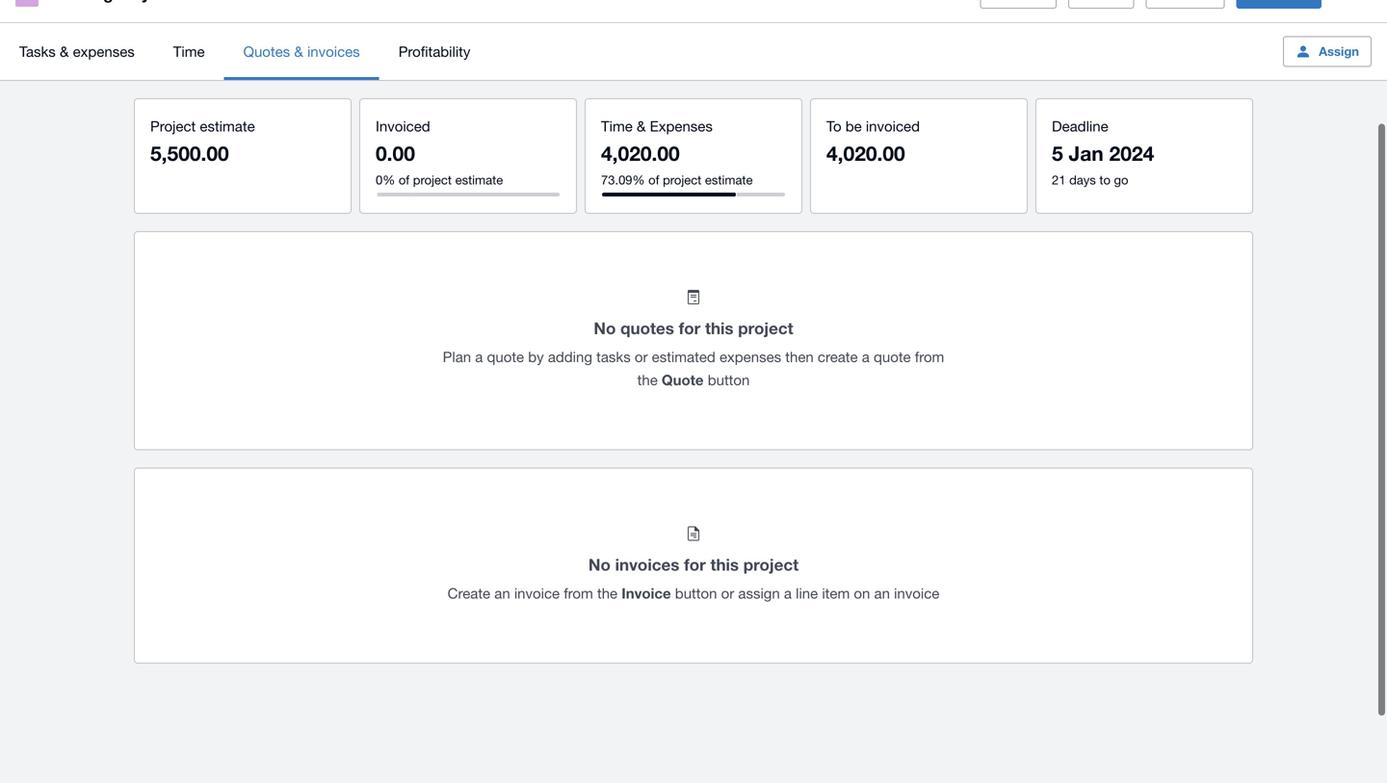 Task type: locate. For each thing, give the bounding box(es) containing it.
of
[[399, 172, 410, 187], [648, 172, 659, 187]]

1 vertical spatial button
[[675, 585, 717, 602]]

quote button
[[662, 371, 750, 389]]

0 vertical spatial or
[[635, 348, 648, 365]]

1 horizontal spatial quote
[[874, 348, 911, 365]]

& left expenses
[[637, 118, 646, 134]]

for for invoices
[[684, 555, 706, 574]]

invoiced
[[376, 118, 430, 134]]

time for time & expenses 4,020.00 73.09% of project estimate
[[601, 118, 633, 134]]

1 vertical spatial or
[[721, 585, 734, 602]]

the
[[637, 371, 658, 388], [597, 585, 618, 602]]

1 horizontal spatial from
[[915, 348, 944, 365]]

1 vertical spatial for
[[684, 555, 706, 574]]

an right "create"
[[494, 585, 510, 602]]

& inside time & expenses 4,020.00 73.09% of project estimate
[[637, 118, 646, 134]]

a
[[475, 348, 483, 365], [862, 348, 870, 365], [784, 585, 792, 602]]

tasks
[[596, 348, 631, 365]]

0 horizontal spatial quote
[[487, 348, 524, 365]]

project up then
[[738, 318, 793, 338]]

quote right create
[[874, 348, 911, 365]]

deadline 5 jan 2024 21 days to go
[[1052, 118, 1154, 187]]

0 horizontal spatial an
[[494, 585, 510, 602]]

the inside plan a quote by adding tasks or estimated expenses then create a quote from the
[[637, 371, 658, 388]]

estimate inside project estimate 5,500.00
[[200, 118, 255, 134]]

2 horizontal spatial a
[[862, 348, 870, 365]]

0 vertical spatial for
[[679, 318, 701, 338]]

1 horizontal spatial expenses
[[720, 348, 781, 365]]

2 horizontal spatial &
[[637, 118, 646, 134]]

invoiced 0.00 0% of project estimate
[[376, 118, 503, 187]]

0 horizontal spatial the
[[597, 585, 618, 602]]

1 horizontal spatial or
[[721, 585, 734, 602]]

0 horizontal spatial or
[[635, 348, 648, 365]]

this up create an invoice from the invoice button or assign a line item on an invoice on the bottom of the page
[[710, 555, 739, 574]]

1 vertical spatial no
[[589, 555, 611, 574]]

0 horizontal spatial 4,020.00
[[601, 141, 680, 165]]

0 vertical spatial button
[[708, 371, 750, 388]]

invoice right on
[[894, 585, 940, 602]]

create
[[448, 585, 490, 602]]

or
[[635, 348, 648, 365], [721, 585, 734, 602]]

button
[[708, 371, 750, 388], [675, 585, 717, 602]]

of right 73.09%
[[648, 172, 659, 187]]

expenses left then
[[720, 348, 781, 365]]

invoices right the quotes
[[307, 43, 360, 60]]

project inside time & expenses 4,020.00 73.09% of project estimate
[[663, 172, 702, 187]]

time up project
[[173, 43, 205, 60]]

5,500.00
[[150, 141, 229, 165]]

2 of from the left
[[648, 172, 659, 187]]

1 horizontal spatial estimate
[[455, 172, 503, 187]]

this
[[705, 318, 734, 338], [710, 555, 739, 574]]

0 vertical spatial no
[[594, 318, 616, 338]]

1 horizontal spatial the
[[637, 371, 658, 388]]

1 vertical spatial this
[[710, 555, 739, 574]]

1 an from the left
[[494, 585, 510, 602]]

project down 0.00
[[413, 172, 452, 187]]

project for invoices
[[743, 555, 799, 574]]

from right create
[[915, 348, 944, 365]]

quotes
[[243, 43, 290, 60]]

4,020.00 up 73.09%
[[601, 141, 680, 165]]

be
[[846, 118, 862, 134]]

& right tasks in the top left of the page
[[60, 43, 69, 60]]

1 of from the left
[[399, 172, 410, 187]]

1 vertical spatial from
[[564, 585, 593, 602]]

1 vertical spatial time
[[601, 118, 633, 134]]

expenses
[[73, 43, 135, 60], [720, 348, 781, 365]]

1 horizontal spatial &
[[294, 43, 303, 60]]

& for quotes & invoices
[[294, 43, 303, 60]]

estimate
[[200, 118, 255, 134], [455, 172, 503, 187], [705, 172, 753, 187]]

go
[[1114, 172, 1129, 187]]

73.09%
[[601, 172, 645, 187]]

0 horizontal spatial invoice
[[514, 585, 560, 602]]

& for tasks & expenses
[[60, 43, 69, 60]]

0 horizontal spatial estimate
[[200, 118, 255, 134]]

project down expenses
[[663, 172, 702, 187]]

project
[[150, 118, 196, 134]]

1 4,020.00 from the left
[[601, 141, 680, 165]]

1 horizontal spatial an
[[874, 585, 890, 602]]

4,020.00 for time & expenses 4,020.00 73.09% of project estimate
[[601, 141, 680, 165]]

4,020.00
[[601, 141, 680, 165], [827, 141, 905, 165]]

a left line
[[784, 585, 792, 602]]

to be invoiced 4,020.00
[[827, 118, 920, 165]]

quote
[[487, 348, 524, 365], [874, 348, 911, 365]]

invoice right "create"
[[514, 585, 560, 602]]

project inside the invoiced 0.00 0% of project estimate
[[413, 172, 452, 187]]

4,020.00 inside time & expenses 4,020.00 73.09% of project estimate
[[601, 141, 680, 165]]

1 horizontal spatial a
[[784, 585, 792, 602]]

the left the invoice
[[597, 585, 618, 602]]

this up estimated
[[705, 318, 734, 338]]

profitability
[[399, 43, 471, 60]]

expenses right tasks in the top left of the page
[[73, 43, 135, 60]]

invoice
[[514, 585, 560, 602], [894, 585, 940, 602]]

or right the tasks
[[635, 348, 648, 365]]

0 vertical spatial invoices
[[307, 43, 360, 60]]

project up assign
[[743, 555, 799, 574]]

to
[[1100, 172, 1111, 187]]

invoices
[[307, 43, 360, 60], [615, 555, 679, 574]]

21
[[1052, 172, 1066, 187]]

adding
[[548, 348, 592, 365]]

time up 73.09%
[[601, 118, 633, 134]]

2024
[[1109, 141, 1154, 165]]

& right the quotes
[[294, 43, 303, 60]]

this for invoices
[[710, 555, 739, 574]]

tasks
[[19, 43, 56, 60]]

2 horizontal spatial estimate
[[705, 172, 753, 187]]

1 horizontal spatial time
[[601, 118, 633, 134]]

or left assign
[[721, 585, 734, 602]]

4,020.00 down be
[[827, 141, 905, 165]]

1 horizontal spatial invoice
[[894, 585, 940, 602]]

0 vertical spatial expenses
[[73, 43, 135, 60]]

the left quote
[[637, 371, 658, 388]]

a right create
[[862, 348, 870, 365]]

1 horizontal spatial 4,020.00
[[827, 141, 905, 165]]

invoice
[[622, 585, 671, 602]]

button right quote
[[708, 371, 750, 388]]

0 vertical spatial from
[[915, 348, 944, 365]]

0 horizontal spatial of
[[399, 172, 410, 187]]

no
[[594, 318, 616, 338], [589, 555, 611, 574]]

1 quote from the left
[[487, 348, 524, 365]]

tasks & expenses
[[19, 43, 135, 60]]

from left the invoice
[[564, 585, 593, 602]]

0 vertical spatial this
[[705, 318, 734, 338]]

5
[[1052, 141, 1063, 165]]

time
[[173, 43, 205, 60], [601, 118, 633, 134]]

estimate up 5,500.00
[[200, 118, 255, 134]]

1 vertical spatial expenses
[[720, 348, 781, 365]]

an
[[494, 585, 510, 602], [874, 585, 890, 602]]

0 vertical spatial time
[[173, 43, 205, 60]]

button down no invoices for this project
[[675, 585, 717, 602]]

of inside the invoiced 0.00 0% of project estimate
[[399, 172, 410, 187]]

quote
[[662, 371, 704, 389]]

button inside create an invoice from the invoice button or assign a line item on an invoice
[[675, 585, 717, 602]]

for up estimated
[[679, 318, 701, 338]]

estimate down expenses
[[705, 172, 753, 187]]

from
[[915, 348, 944, 365], [564, 585, 593, 602]]

time link
[[154, 23, 224, 80]]

4,020.00 inside to be invoiced 4,020.00
[[827, 141, 905, 165]]

0 horizontal spatial time
[[173, 43, 205, 60]]

for
[[679, 318, 701, 338], [684, 555, 706, 574]]

an right on
[[874, 585, 890, 602]]

a inside create an invoice from the invoice button or assign a line item on an invoice
[[784, 585, 792, 602]]

0 horizontal spatial from
[[564, 585, 593, 602]]

of right 0%
[[399, 172, 410, 187]]

0 horizontal spatial &
[[60, 43, 69, 60]]

or inside create an invoice from the invoice button or assign a line item on an invoice
[[721, 585, 734, 602]]

invoices up the invoice
[[615, 555, 679, 574]]

no for no invoices for this project
[[589, 555, 611, 574]]

for up create an invoice from the invoice button or assign a line item on an invoice on the bottom of the page
[[684, 555, 706, 574]]

project
[[413, 172, 452, 187], [663, 172, 702, 187], [738, 318, 793, 338], [743, 555, 799, 574]]

0.00
[[376, 141, 415, 165]]

1 vertical spatial the
[[597, 585, 618, 602]]

quote left by
[[487, 348, 524, 365]]

0 horizontal spatial invoices
[[307, 43, 360, 60]]

no for no quotes for this project
[[594, 318, 616, 338]]

2 4,020.00 from the left
[[827, 141, 905, 165]]

&
[[60, 43, 69, 60], [294, 43, 303, 60], [637, 118, 646, 134]]

1 horizontal spatial invoices
[[615, 555, 679, 574]]

assign button
[[1283, 36, 1372, 67]]

estimate right 0%
[[455, 172, 503, 187]]

1 horizontal spatial of
[[648, 172, 659, 187]]

a right 'plan'
[[475, 348, 483, 365]]

time inside time & expenses 4,020.00 73.09% of project estimate
[[601, 118, 633, 134]]

0 vertical spatial the
[[637, 371, 658, 388]]



Task type: vqa. For each thing, say whether or not it's contained in the screenshot.
dashboard
no



Task type: describe. For each thing, give the bounding box(es) containing it.
from inside create an invoice from the invoice button or assign a line item on an invoice
[[564, 585, 593, 602]]

plan
[[443, 348, 471, 365]]

line
[[796, 585, 818, 602]]

time for time
[[173, 43, 205, 60]]

1 vertical spatial invoices
[[615, 555, 679, 574]]

2 quote from the left
[[874, 348, 911, 365]]

no invoices for this project
[[589, 555, 799, 574]]

quotes
[[621, 318, 674, 338]]

0 horizontal spatial expenses
[[73, 43, 135, 60]]

for for quotes
[[679, 318, 701, 338]]

days
[[1069, 172, 1096, 187]]

deadline
[[1052, 118, 1108, 134]]

quotes & invoices
[[243, 43, 360, 60]]

or inside plan a quote by adding tasks or estimated expenses then create a quote from the
[[635, 348, 648, 365]]

2 an from the left
[[874, 585, 890, 602]]

estimate inside time & expenses 4,020.00 73.09% of project estimate
[[705, 172, 753, 187]]

quotes & invoices link
[[224, 23, 379, 80]]

0 horizontal spatial a
[[475, 348, 483, 365]]

of inside time & expenses 4,020.00 73.09% of project estimate
[[648, 172, 659, 187]]

2 invoice from the left
[[894, 585, 940, 602]]

no quotes for this project
[[594, 318, 793, 338]]

assign
[[738, 585, 780, 602]]

plan a quote by adding tasks or estimated expenses then create a quote from the
[[443, 348, 944, 388]]

jan
[[1069, 141, 1104, 165]]

project for 0.00
[[413, 172, 452, 187]]

project estimate 5,500.00
[[150, 118, 255, 165]]

time & expenses 4,020.00 73.09% of project estimate
[[601, 118, 753, 187]]

the inside create an invoice from the invoice button or assign a line item on an invoice
[[597, 585, 618, 602]]

expenses
[[650, 118, 713, 134]]

from inside plan a quote by adding tasks or estimated expenses then create a quote from the
[[915, 348, 944, 365]]

to
[[827, 118, 842, 134]]

0%
[[376, 172, 395, 187]]

estimate inside the invoiced 0.00 0% of project estimate
[[455, 172, 503, 187]]

estimated
[[652, 348, 716, 365]]

tasks & expenses link
[[0, 23, 154, 80]]

assign
[[1319, 44, 1359, 59]]

on
[[854, 585, 870, 602]]

4,020.00 for to be invoiced 4,020.00
[[827, 141, 905, 165]]

profitability link
[[379, 23, 490, 80]]

create an invoice from the invoice button or assign a line item on an invoice
[[448, 585, 940, 602]]

invoiced
[[866, 118, 920, 134]]

item
[[822, 585, 850, 602]]

project for quotes
[[738, 318, 793, 338]]

& for time & expenses 4,020.00 73.09% of project estimate
[[637, 118, 646, 134]]

1 invoice from the left
[[514, 585, 560, 602]]

by
[[528, 348, 544, 365]]

button inside quote button
[[708, 371, 750, 388]]

this for quotes
[[705, 318, 734, 338]]

expenses inside plan a quote by adding tasks or estimated expenses then create a quote from the
[[720, 348, 781, 365]]

create
[[818, 348, 858, 365]]

then
[[785, 348, 814, 365]]



